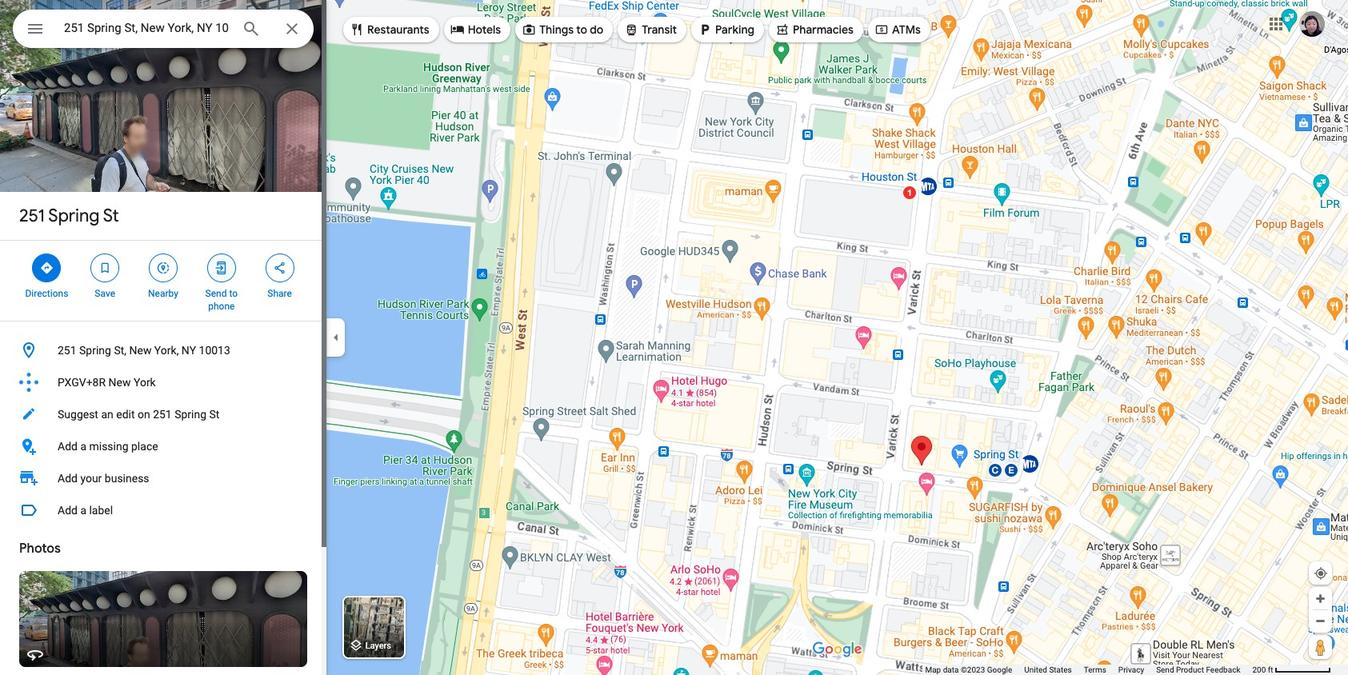Task type: locate. For each thing, give the bounding box(es) containing it.
200
[[1253, 666, 1266, 675]]

terms button
[[1084, 665, 1107, 675]]

a
[[80, 440, 86, 453], [80, 504, 86, 517]]

1 horizontal spatial 251
[[58, 344, 76, 357]]

place
[[131, 440, 158, 453]]

data
[[943, 666, 959, 675]]

pxgv+8r new york button
[[0, 366, 326, 398]]

send product feedback
[[1156, 666, 1241, 675]]

new inside button
[[129, 344, 152, 357]]

send
[[205, 288, 227, 299], [1156, 666, 1174, 675]]

ft
[[1268, 666, 1273, 675]]

photos
[[19, 541, 61, 557]]

251 spring st
[[19, 205, 119, 227]]

spring inside 251 spring st, new york, ny 10013 button
[[79, 344, 111, 357]]

1 horizontal spatial st
[[209, 408, 220, 421]]

None field
[[64, 18, 229, 38]]

0 horizontal spatial to
[[229, 288, 238, 299]]

show street view coverage image
[[1309, 635, 1332, 659]]

footer
[[925, 665, 1253, 675]]

1 vertical spatial add
[[58, 472, 78, 485]]

251 spring st main content
[[0, 0, 326, 675]]

missing
[[89, 440, 128, 453]]

united states
[[1024, 666, 1072, 675]]

to
[[576, 22, 587, 37], [229, 288, 238, 299]]

add down "suggest"
[[58, 440, 78, 453]]

a for missing
[[80, 440, 86, 453]]

st inside suggest an edit on 251 spring st button
[[209, 408, 220, 421]]

hotels
[[468, 22, 501, 37]]

 things to do
[[522, 21, 604, 38]]

251 up 
[[19, 205, 45, 227]]

a left the label
[[80, 504, 86, 517]]

states
[[1049, 666, 1072, 675]]

0 vertical spatial to
[[576, 22, 587, 37]]

1 vertical spatial 251
[[58, 344, 76, 357]]

0 vertical spatial new
[[129, 344, 152, 357]]

new
[[129, 344, 152, 357], [108, 376, 131, 389]]

send left product
[[1156, 666, 1174, 675]]

privacy button
[[1119, 665, 1144, 675]]

0 vertical spatial st
[[103, 205, 119, 227]]


[[350, 21, 364, 38]]

1 vertical spatial st
[[209, 408, 220, 421]]

new right the st,
[[129, 344, 152, 357]]

spring down pxgv+8r new york "button"
[[175, 408, 206, 421]]

1 vertical spatial spring
[[79, 344, 111, 357]]

parking
[[715, 22, 755, 37]]

3 add from the top
[[58, 504, 78, 517]]

0 horizontal spatial send
[[205, 288, 227, 299]]

st up add a missing place button
[[209, 408, 220, 421]]

add a label button
[[0, 495, 326, 527]]

to up phone
[[229, 288, 238, 299]]

1 horizontal spatial send
[[1156, 666, 1174, 675]]

phone
[[208, 301, 235, 312]]

spring
[[48, 205, 99, 227], [79, 344, 111, 357], [175, 408, 206, 421]]

add for add your business
[[58, 472, 78, 485]]


[[40, 259, 54, 277]]

label
[[89, 504, 113, 517]]

st up ''
[[103, 205, 119, 227]]

pharmacies
[[793, 22, 854, 37]]

add a label
[[58, 504, 113, 517]]


[[26, 18, 45, 40]]

nearby
[[148, 288, 178, 299]]

a for label
[[80, 504, 86, 517]]

add for add a missing place
[[58, 440, 78, 453]]

2 vertical spatial spring
[[175, 408, 206, 421]]

1 add from the top
[[58, 440, 78, 453]]

suggest
[[58, 408, 98, 421]]

your
[[80, 472, 102, 485]]

spring inside suggest an edit on 251 spring st button
[[175, 408, 206, 421]]

2 a from the top
[[80, 504, 86, 517]]

0 vertical spatial a
[[80, 440, 86, 453]]


[[624, 21, 639, 38]]

add a missing place button
[[0, 430, 326, 462]]

a left missing
[[80, 440, 86, 453]]

2 vertical spatial 251
[[153, 408, 172, 421]]

251 right on
[[153, 408, 172, 421]]

york
[[134, 376, 156, 389]]

spring left the st,
[[79, 344, 111, 357]]

add your business link
[[0, 462, 326, 495]]

footer containing map data ©2023 google
[[925, 665, 1253, 675]]

collapse side panel image
[[327, 329, 345, 346]]

1 vertical spatial a
[[80, 504, 86, 517]]


[[214, 259, 229, 277]]

st,
[[114, 344, 126, 357]]

actions for 251 spring st region
[[0, 241, 326, 321]]

spring up 
[[48, 205, 99, 227]]

send to phone
[[205, 288, 238, 312]]

send inside button
[[1156, 666, 1174, 675]]

new left york
[[108, 376, 131, 389]]

1 horizontal spatial to
[[576, 22, 587, 37]]

add inside "button"
[[58, 504, 78, 517]]

suggest an edit on 251 spring st
[[58, 408, 220, 421]]

suggest an edit on 251 spring st button
[[0, 398, 326, 430]]

ny
[[182, 344, 196, 357]]

add left the label
[[58, 504, 78, 517]]

0 vertical spatial spring
[[48, 205, 99, 227]]

1 a from the top
[[80, 440, 86, 453]]

add
[[58, 440, 78, 453], [58, 472, 78, 485], [58, 504, 78, 517]]

251
[[19, 205, 45, 227], [58, 344, 76, 357], [153, 408, 172, 421]]

to inside  things to do
[[576, 22, 587, 37]]

things
[[539, 22, 574, 37]]

add inside button
[[58, 440, 78, 453]]

1 vertical spatial send
[[1156, 666, 1174, 675]]

united
[[1024, 666, 1047, 675]]

0 vertical spatial send
[[205, 288, 227, 299]]

share
[[267, 288, 292, 299]]

2 horizontal spatial 251
[[153, 408, 172, 421]]

map data ©2023 google
[[925, 666, 1012, 675]]

add left the your
[[58, 472, 78, 485]]

2 add from the top
[[58, 472, 78, 485]]

send inside the send to phone
[[205, 288, 227, 299]]

200 ft button
[[1253, 666, 1331, 675]]

terms
[[1084, 666, 1107, 675]]

0 horizontal spatial 251
[[19, 205, 45, 227]]

send up phone
[[205, 288, 227, 299]]

google maps element
[[0, 0, 1348, 675]]

transit
[[642, 22, 677, 37]]

a inside "button"
[[80, 504, 86, 517]]

1 vertical spatial to
[[229, 288, 238, 299]]

2 vertical spatial add
[[58, 504, 78, 517]]

a inside button
[[80, 440, 86, 453]]

0 vertical spatial add
[[58, 440, 78, 453]]

to left do
[[576, 22, 587, 37]]

layers
[[365, 641, 391, 652]]


[[273, 259, 287, 277]]

1 vertical spatial new
[[108, 376, 131, 389]]

st
[[103, 205, 119, 227], [209, 408, 220, 421]]

251 up 'pxgv+8r'
[[58, 344, 76, 357]]


[[98, 259, 112, 277]]

0 vertical spatial 251
[[19, 205, 45, 227]]



Task type: describe. For each thing, give the bounding box(es) containing it.
send product feedback button
[[1156, 665, 1241, 675]]

directions
[[25, 288, 68, 299]]

zoom out image
[[1315, 615, 1327, 627]]

google account: michele murakami  
(michele.murakami@adept.ai) image
[[1299, 11, 1325, 37]]

feedback
[[1206, 666, 1241, 675]]

 atms
[[875, 21, 921, 38]]

to inside the send to phone
[[229, 288, 238, 299]]


[[156, 259, 170, 277]]


[[775, 21, 790, 38]]

 restaurants
[[350, 21, 429, 38]]

 transit
[[624, 21, 677, 38]]

add your business
[[58, 472, 149, 485]]


[[698, 21, 712, 38]]

on
[[138, 408, 150, 421]]

product
[[1176, 666, 1204, 675]]

200 ft
[[1253, 666, 1273, 675]]

zoom in image
[[1315, 593, 1327, 605]]

 search field
[[13, 10, 314, 51]]

 button
[[13, 10, 58, 51]]

10013
[[199, 344, 230, 357]]

save
[[95, 288, 115, 299]]

spring for st
[[48, 205, 99, 227]]

add a missing place
[[58, 440, 158, 453]]

 parking
[[698, 21, 755, 38]]

footer inside google maps element
[[925, 665, 1253, 675]]

atms
[[892, 22, 921, 37]]

send for send product feedback
[[1156, 666, 1174, 675]]

pxgv+8r
[[58, 376, 106, 389]]

251 spring st, new york, ny 10013
[[58, 344, 230, 357]]

pxgv+8r new york
[[58, 376, 156, 389]]


[[450, 21, 465, 38]]

united states button
[[1024, 665, 1072, 675]]

business
[[105, 472, 149, 485]]

google
[[987, 666, 1012, 675]]

none field inside 251 spring st, new york, ny 10013 "field"
[[64, 18, 229, 38]]

do
[[590, 22, 604, 37]]

an
[[101, 408, 113, 421]]

new inside "button"
[[108, 376, 131, 389]]


[[522, 21, 536, 38]]

©2023
[[961, 666, 985, 675]]

251 for 251 spring st, new york, ny 10013
[[58, 344, 76, 357]]

york,
[[154, 344, 179, 357]]

add for add a label
[[58, 504, 78, 517]]

spring for st,
[[79, 344, 111, 357]]

 hotels
[[450, 21, 501, 38]]

map
[[925, 666, 941, 675]]


[[875, 21, 889, 38]]

251 Spring St, New York, NY 10013 field
[[13, 10, 314, 48]]

0 horizontal spatial st
[[103, 205, 119, 227]]

restaurants
[[367, 22, 429, 37]]

edit
[[116, 408, 135, 421]]

 pharmacies
[[775, 21, 854, 38]]

251 for 251 spring st
[[19, 205, 45, 227]]

show your location image
[[1314, 567, 1328, 581]]

privacy
[[1119, 666, 1144, 675]]

251 spring st, new york, ny 10013 button
[[0, 334, 326, 366]]

send for send to phone
[[205, 288, 227, 299]]



Task type: vqa. For each thing, say whether or not it's contained in the screenshot.


